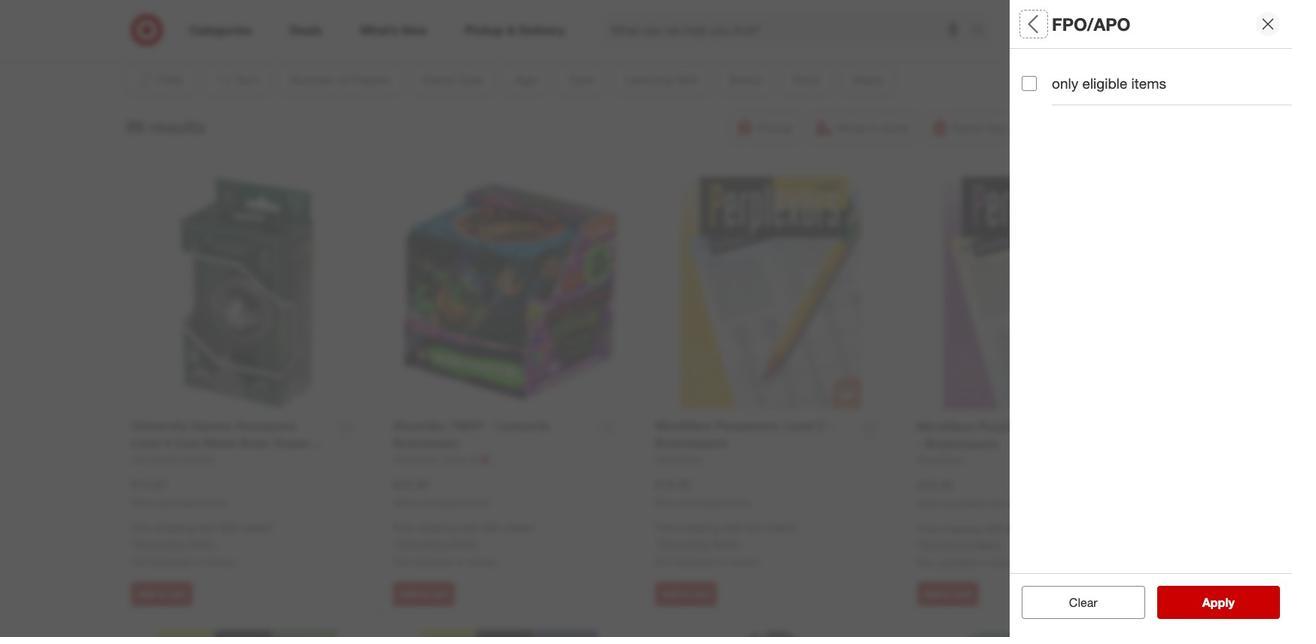 Task type: describe. For each thing, give the bounding box(es) containing it.
kids;
[[1022, 84, 1046, 97]]

$14.87 when purchased online
[[131, 477, 227, 509]]

clear all
[[1062, 596, 1105, 611]]

online inside the $14.87 when purchased online
[[203, 497, 227, 509]]

fpo/apo
[[1052, 13, 1131, 34]]

results for see results
[[1212, 596, 1251, 611]]

all
[[1022, 13, 1043, 34]]

see
[[1187, 596, 1208, 611]]

$25.99 when purchased online
[[393, 477, 489, 509]]

What can we help you find? suggestions appear below search field
[[602, 14, 975, 47]]

results for 99 results
[[149, 116, 205, 137]]

when inside the $14.87 when purchased online
[[131, 497, 155, 509]]

apply
[[1203, 596, 1235, 611]]

online inside $25.99 when purchased online
[[465, 497, 489, 509]]

adult
[[1049, 84, 1073, 97]]

only eligible items
[[1052, 75, 1167, 92]]

only
[[1052, 75, 1079, 92]]

filters
[[1048, 13, 1094, 34]]

$25.99
[[393, 477, 429, 492]]

99 results
[[125, 116, 205, 137]]

all
[[1094, 596, 1105, 611]]

clear for clear all
[[1062, 596, 1090, 611]]

purchased inside the $14.87 when purchased online
[[157, 497, 200, 509]]

$14.87
[[131, 477, 167, 492]]



Task type: locate. For each thing, give the bounding box(es) containing it.
see results
[[1187, 596, 1251, 611]]

1 vertical spatial results
[[1212, 596, 1251, 611]]

age
[[1022, 64, 1049, 82]]

advertisement region
[[189, 0, 1092, 35]]

free shipping with $35 orders* * exclusions apply. not available in stores
[[131, 522, 274, 569], [393, 522, 537, 569], [655, 522, 799, 569], [917, 523, 1061, 569]]

with
[[198, 522, 218, 535], [460, 522, 480, 535], [722, 522, 742, 535], [984, 523, 1004, 536]]

$35
[[220, 522, 237, 535], [483, 522, 499, 535], [745, 522, 762, 535], [1007, 523, 1024, 536]]

1 horizontal spatial $16.95
[[917, 478, 953, 493]]

exclusions
[[135, 538, 185, 551], [397, 538, 447, 551], [659, 538, 709, 551], [921, 539, 971, 551]]

$16.95 when purchased online
[[655, 477, 751, 509], [917, 478, 1013, 509]]

when inside $25.99 when purchased online
[[393, 497, 417, 509]]

purchased
[[157, 497, 200, 509], [419, 497, 462, 509], [681, 497, 724, 509], [943, 498, 986, 509]]

eligible
[[1083, 75, 1128, 92]]

clear inside 'button'
[[1069, 596, 1098, 611]]

clear all button
[[1022, 587, 1145, 620]]

orders*
[[240, 522, 274, 535], [502, 522, 537, 535], [764, 522, 799, 535], [1027, 523, 1061, 536]]

clear
[[1062, 596, 1090, 611], [1069, 596, 1098, 611]]

only eligible items checkbox
[[1022, 76, 1037, 91]]

clear inside button
[[1062, 596, 1090, 611]]

search button
[[964, 14, 1000, 50]]

1 horizontal spatial $16.95 when purchased online
[[917, 478, 1013, 509]]

clear for clear
[[1069, 596, 1098, 611]]

*
[[131, 538, 135, 551], [393, 538, 397, 551], [655, 538, 659, 551], [917, 539, 921, 551]]

not
[[131, 556, 148, 569], [393, 556, 410, 569], [655, 556, 672, 569], [917, 557, 934, 569]]

stores
[[206, 556, 235, 569], [468, 556, 497, 569], [730, 556, 759, 569], [992, 557, 1021, 569]]

all filters
[[1022, 13, 1094, 34]]

0 horizontal spatial $16.95
[[655, 477, 691, 492]]

exclusions apply. button
[[135, 537, 216, 552], [397, 537, 478, 552], [659, 537, 740, 552], [921, 538, 1003, 553]]

when
[[131, 497, 155, 509], [393, 497, 417, 509], [655, 497, 679, 509], [917, 498, 941, 509]]

available
[[151, 556, 192, 569], [413, 556, 454, 569], [675, 556, 716, 569], [937, 557, 978, 569]]

results
[[149, 116, 205, 137], [1212, 596, 1251, 611]]

see results button
[[1157, 587, 1280, 620]]

apply button
[[1157, 587, 1280, 620]]

in
[[195, 556, 203, 569], [457, 556, 465, 569], [719, 556, 727, 569], [981, 557, 989, 569]]

2 clear from the left
[[1069, 596, 1098, 611]]

$16.95
[[655, 477, 691, 492], [917, 478, 953, 493]]

results right see at the right bottom of page
[[1212, 596, 1251, 611]]

age kids; adult
[[1022, 64, 1073, 97]]

apply.
[[188, 538, 216, 551], [450, 538, 478, 551], [712, 538, 740, 551], [974, 539, 1003, 551]]

0 horizontal spatial $16.95 when purchased online
[[655, 477, 751, 509]]

results right 99
[[149, 116, 205, 137]]

clear button
[[1022, 587, 1145, 620]]

sponsored
[[1048, 36, 1092, 47]]

all filters dialog
[[1010, 0, 1292, 638]]

0 horizontal spatial results
[[149, 116, 205, 137]]

purchased inside $25.99 when purchased online
[[419, 497, 462, 509]]

0 vertical spatial results
[[149, 116, 205, 137]]

fpo/apo dialog
[[1010, 0, 1292, 638]]

Include out of stock checkbox
[[1022, 543, 1037, 558]]

items
[[1132, 75, 1167, 92]]

online
[[203, 497, 227, 509], [465, 497, 489, 509], [727, 497, 751, 509], [989, 498, 1013, 509]]

99
[[125, 116, 145, 137]]

shipping
[[155, 522, 195, 535], [417, 522, 457, 535], [679, 522, 719, 535], [941, 523, 981, 536]]

results inside 'button'
[[1212, 596, 1251, 611]]

search
[[964, 24, 1000, 39]]

1 clear from the left
[[1062, 596, 1090, 611]]

free
[[131, 522, 152, 535], [393, 522, 414, 535], [655, 522, 676, 535], [917, 523, 938, 536]]

1 horizontal spatial results
[[1212, 596, 1251, 611]]



Task type: vqa. For each thing, say whether or not it's contained in the screenshot.
Clear inside the button
yes



